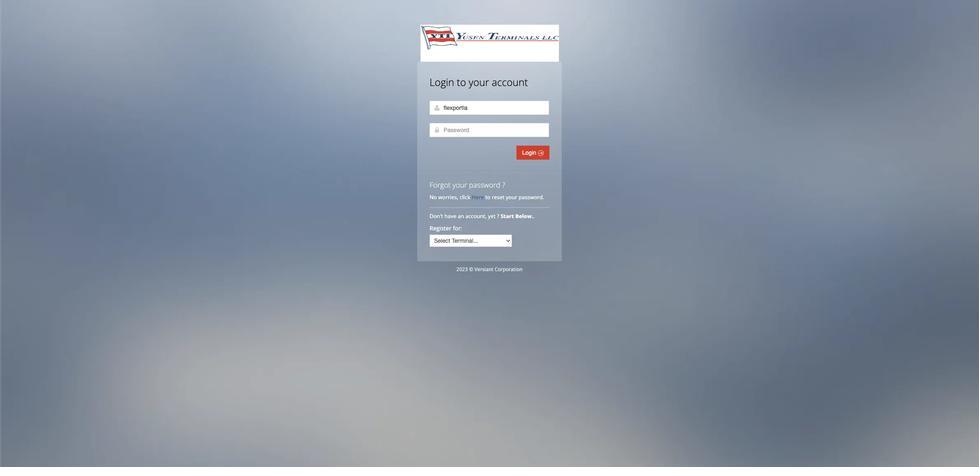 Task type: vqa. For each thing, say whether or not it's contained in the screenshot.
Yti - Port Of Los Angeles 701 New Dock St. Terminal Island, Ca 90731
no



Task type: describe. For each thing, give the bounding box(es) containing it.
swapright image
[[538, 150, 544, 156]]

to inside forgot your password ? no worries, click here to reset your password.
[[485, 194, 490, 201]]

here
[[472, 194, 484, 201]]

password.
[[519, 194, 544, 201]]

user image
[[434, 105, 440, 111]]

0 horizontal spatial to
[[457, 75, 466, 89]]

login button
[[516, 146, 549, 160]]

below.
[[515, 213, 533, 220]]

Username text field
[[430, 101, 549, 115]]

for:
[[453, 224, 462, 232]]

start
[[501, 213, 514, 220]]

no
[[430, 194, 437, 201]]

corporation
[[495, 266, 523, 273]]

0 horizontal spatial your
[[452, 180, 467, 190]]

register for:
[[430, 224, 462, 232]]

account,
[[465, 213, 487, 220]]

yet
[[488, 213, 496, 220]]

0 horizontal spatial ?
[[497, 213, 499, 220]]

login for login
[[522, 150, 538, 156]]

©
[[469, 266, 473, 273]]

worries,
[[438, 194, 458, 201]]

click
[[460, 194, 470, 201]]

forgot
[[430, 180, 451, 190]]



Task type: locate. For each thing, give the bounding box(es) containing it.
login to your account
[[430, 75, 528, 89]]

an
[[458, 213, 464, 220]]

? right yet at top
[[497, 213, 499, 220]]

here link
[[472, 194, 484, 201]]

1 vertical spatial your
[[452, 180, 467, 190]]

to up the username text box
[[457, 75, 466, 89]]

2 vertical spatial your
[[506, 194, 517, 201]]

don't have an account, yet ? start below. .
[[430, 213, 536, 220]]

lock image
[[434, 127, 440, 133]]

login for login to your account
[[430, 75, 454, 89]]

your
[[469, 75, 489, 89], [452, 180, 467, 190], [506, 194, 517, 201]]

Password password field
[[430, 123, 549, 137]]

2 horizontal spatial your
[[506, 194, 517, 201]]

reset
[[492, 194, 504, 201]]

1 horizontal spatial to
[[485, 194, 490, 201]]

account
[[492, 75, 528, 89]]

your up the username text box
[[469, 75, 489, 89]]

1 horizontal spatial your
[[469, 75, 489, 89]]

1 vertical spatial ?
[[497, 213, 499, 220]]

0 vertical spatial to
[[457, 75, 466, 89]]

1 vertical spatial to
[[485, 194, 490, 201]]

login
[[430, 75, 454, 89], [522, 150, 538, 156]]

have
[[444, 213, 456, 220]]

.
[[533, 213, 535, 220]]

forgot your password ? no worries, click here to reset your password.
[[430, 180, 544, 201]]

0 horizontal spatial login
[[430, 75, 454, 89]]

login inside button
[[522, 150, 538, 156]]

register
[[430, 224, 451, 232]]

password
[[469, 180, 500, 190]]

versiant
[[474, 266, 493, 273]]

your up click
[[452, 180, 467, 190]]

? inside forgot your password ? no worries, click here to reset your password.
[[502, 180, 505, 190]]

your right reset
[[506, 194, 517, 201]]

to right here link
[[485, 194, 490, 201]]

1 horizontal spatial ?
[[502, 180, 505, 190]]

0 vertical spatial your
[[469, 75, 489, 89]]

1 horizontal spatial login
[[522, 150, 538, 156]]

? up reset
[[502, 180, 505, 190]]

0 vertical spatial login
[[430, 75, 454, 89]]

to
[[457, 75, 466, 89], [485, 194, 490, 201]]

don't
[[430, 213, 443, 220]]

2023 © versiant corporation
[[456, 266, 523, 273]]

2023
[[456, 266, 468, 273]]

0 vertical spatial ?
[[502, 180, 505, 190]]

?
[[502, 180, 505, 190], [497, 213, 499, 220]]

1 vertical spatial login
[[522, 150, 538, 156]]



